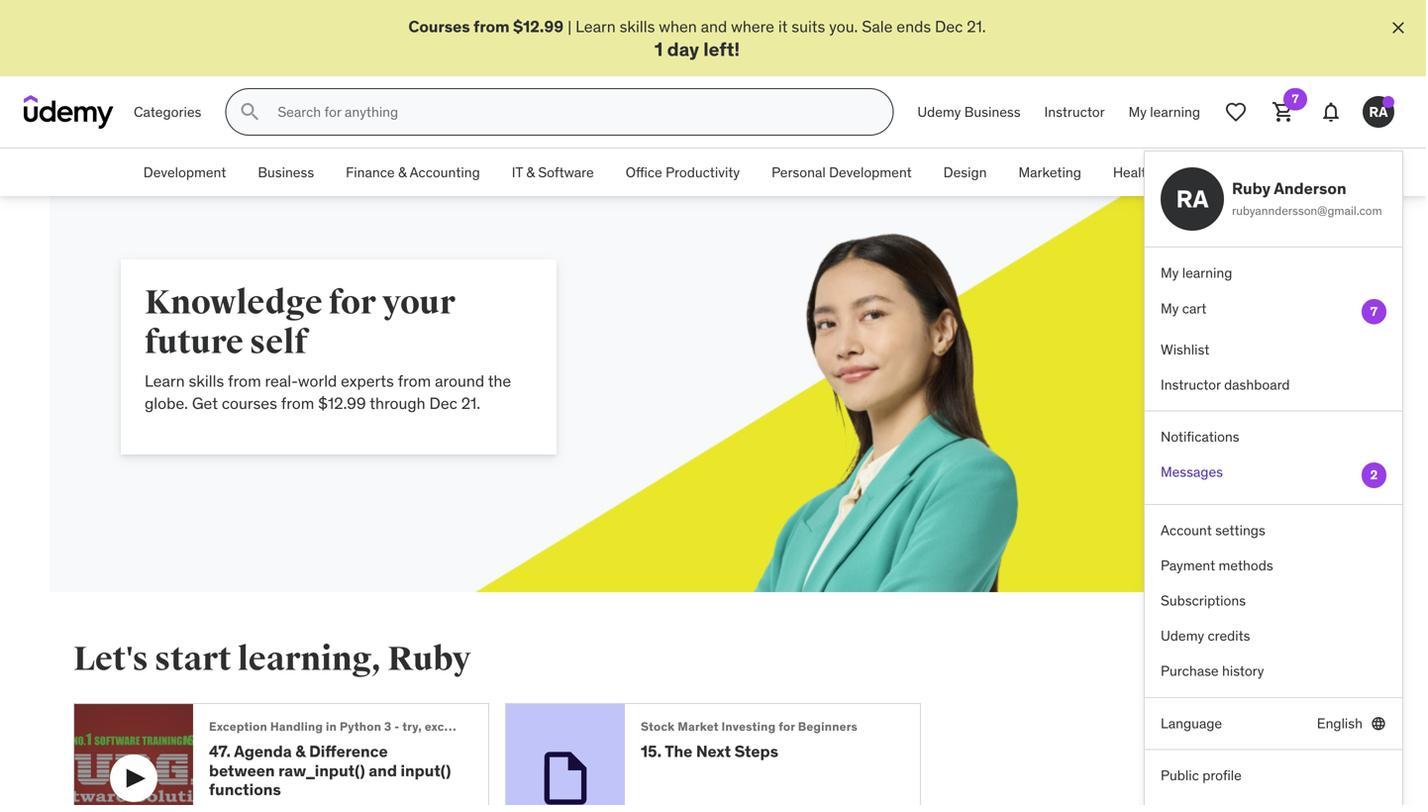 Task type: vqa. For each thing, say whether or not it's contained in the screenshot.
Knowledge for your future self Learn skills from real-world experts from around the globe. Get courses from $12.99 through Dec 21.
yes



Task type: locate. For each thing, give the bounding box(es) containing it.
fitness
[[1170, 163, 1215, 181]]

next
[[696, 742, 731, 762]]

0 horizontal spatial dec
[[429, 393, 457, 414]]

for left your
[[329, 282, 376, 324]]

2 vertical spatial my learning
[[1265, 653, 1353, 674]]

it & software link
[[496, 149, 610, 196]]

for up 15. the next steps link
[[779, 719, 795, 735]]

learn inside courses from $12.99 | learn skills when and where it suits you. sale ends dec 21. 1 day left!
[[576, 16, 616, 37]]

skills up 1
[[620, 16, 655, 37]]

productivity
[[666, 163, 740, 181]]

21.
[[967, 16, 986, 37], [461, 393, 481, 414]]

0 vertical spatial for
[[329, 282, 376, 324]]

instructor for instructor dashboard
[[1161, 376, 1221, 394]]

0 vertical spatial $12.99
[[513, 16, 564, 37]]

from right "courses"
[[474, 16, 510, 37]]

learning left 'wishlist' 'image'
[[1150, 103, 1201, 121]]

finance & accounting link
[[330, 149, 496, 196]]

1 vertical spatial learn
[[145, 371, 185, 391]]

1 vertical spatial dec
[[429, 393, 457, 414]]

marketing
[[1019, 163, 1082, 181]]

0 horizontal spatial for
[[329, 282, 376, 324]]

ra down fitness
[[1176, 184, 1209, 214]]

0 horizontal spatial 21.
[[461, 393, 481, 414]]

udemy image
[[24, 95, 114, 129]]

learning up english
[[1291, 653, 1353, 674]]

my right history
[[1265, 653, 1287, 674]]

account
[[1161, 521, 1212, 539]]

0 horizontal spatial skills
[[189, 371, 224, 391]]

1 vertical spatial instructor
[[1161, 376, 1221, 394]]

between
[[209, 761, 275, 781]]

21. inside knowledge for your future self learn skills from real-world experts from around the globe. get courses from $12.99 through dec 21.
[[461, 393, 481, 414]]

and
[[701, 16, 727, 37], [369, 761, 397, 781]]

and inside exception handling in python 3 - try, except, else, finally 47. agenda & difference between raw_input() and input() functions
[[369, 761, 397, 781]]

instructor link
[[1033, 88, 1117, 136]]

0 vertical spatial ra
[[1369, 103, 1388, 121]]

my up my cart
[[1161, 264, 1179, 282]]

around
[[435, 371, 484, 391]]

0 vertical spatial learn
[[576, 16, 616, 37]]

1 horizontal spatial instructor
[[1161, 376, 1221, 394]]

instructor down wishlist
[[1161, 376, 1221, 394]]

ends
[[897, 16, 931, 37]]

and inside courses from $12.99 | learn skills when and where it suits you. sale ends dec 21. 1 day left!
[[701, 16, 727, 37]]

instructor up the marketing
[[1045, 103, 1105, 121]]

7
[[1292, 91, 1299, 107], [1371, 303, 1378, 319]]

learn inside knowledge for your future self learn skills from real-world experts from around the globe. get courses from $12.99 through dec 21.
[[145, 371, 185, 391]]

0 horizontal spatial $12.99
[[318, 393, 366, 414]]

15. the next steps link
[[641, 742, 888, 762]]

0 horizontal spatial udemy
[[918, 103, 961, 121]]

0 vertical spatial skills
[[620, 16, 655, 37]]

subscriptions link
[[1145, 583, 1403, 619]]

ruby left anderson
[[1232, 178, 1271, 199]]

1 horizontal spatial dec
[[935, 16, 963, 37]]

& right it
[[526, 163, 535, 181]]

my up health
[[1129, 103, 1147, 121]]

notifications link
[[1145, 420, 1403, 455]]

input()
[[401, 761, 451, 781]]

ruby up except,
[[388, 639, 471, 680]]

1 vertical spatial ruby
[[388, 639, 471, 680]]

learn right |
[[576, 16, 616, 37]]

0 vertical spatial 21.
[[967, 16, 986, 37]]

learn up the globe.
[[145, 371, 185, 391]]

& for fitness
[[1158, 163, 1166, 181]]

python
[[340, 719, 381, 735]]

0 horizontal spatial ra
[[1176, 184, 1209, 214]]

start
[[154, 639, 231, 680]]

development
[[143, 163, 226, 181], [829, 163, 912, 181]]

1 vertical spatial learning
[[1182, 264, 1233, 282]]

udemy inside udemy business link
[[918, 103, 961, 121]]

design link
[[928, 149, 1003, 196]]

1 vertical spatial skills
[[189, 371, 224, 391]]

submit search image
[[238, 100, 262, 124]]

my learning link up the health & fitness
[[1117, 88, 1212, 136]]

Search for anything text field
[[274, 95, 869, 129]]

0 horizontal spatial learn
[[145, 371, 185, 391]]

personal development link
[[756, 149, 928, 196]]

shopping cart with 7 items image
[[1272, 100, 1296, 124]]

1 horizontal spatial learn
[[576, 16, 616, 37]]

skills inside knowledge for your future self learn skills from real-world experts from around the globe. get courses from $12.99 through dec 21.
[[189, 371, 224, 391]]

my
[[1129, 103, 1147, 121], [1161, 264, 1179, 282], [1161, 299, 1179, 317], [1265, 653, 1287, 674]]

credits
[[1208, 627, 1251, 645]]

0 horizontal spatial and
[[369, 761, 397, 781]]

2 vertical spatial learning
[[1291, 653, 1353, 674]]

office
[[626, 163, 662, 181]]

learning
[[1150, 103, 1201, 121], [1182, 264, 1233, 282], [1291, 653, 1353, 674]]

2
[[1371, 467, 1378, 483]]

0 vertical spatial instructor
[[1045, 103, 1105, 121]]

0 horizontal spatial business
[[258, 163, 314, 181]]

my left cart
[[1161, 299, 1179, 317]]

from
[[474, 16, 510, 37], [228, 371, 261, 391], [398, 371, 431, 391], [281, 393, 314, 414]]

left!
[[704, 37, 740, 61]]

instructor dashboard
[[1161, 376, 1290, 394]]

cart
[[1182, 299, 1207, 317]]

health & fitness link
[[1097, 149, 1231, 196]]

& right health
[[1158, 163, 1166, 181]]

2 vertical spatial my learning link
[[1265, 640, 1353, 688]]

ra right shopping cart with 7 items 'image'
[[1369, 103, 1388, 121]]

suits
[[792, 16, 825, 37]]

1 horizontal spatial for
[[779, 719, 795, 735]]

$12.99 down world
[[318, 393, 366, 414]]

payment methods
[[1161, 557, 1273, 574]]

dashboard
[[1224, 376, 1290, 394]]

close image
[[1389, 18, 1409, 38]]

language
[[1161, 714, 1222, 732]]

& down handling
[[295, 742, 306, 762]]

udemy for udemy credits
[[1161, 627, 1205, 645]]

learn
[[576, 16, 616, 37], [145, 371, 185, 391]]

software
[[538, 163, 594, 181]]

my learning link down rubyanndersson@gmail.com
[[1145, 256, 1403, 291]]

my learning right history
[[1265, 653, 1353, 674]]

business down the submit search icon
[[258, 163, 314, 181]]

else,
[[470, 719, 498, 735]]

udemy business link
[[906, 88, 1033, 136]]

from up through
[[398, 371, 431, 391]]

udemy credits
[[1161, 627, 1251, 645]]

my learning for the topmost my learning link
[[1129, 103, 1201, 121]]

1
[[655, 37, 663, 61]]

0 horizontal spatial 7
[[1292, 91, 1299, 107]]

1 vertical spatial udemy
[[1161, 627, 1205, 645]]

wishlist image
[[1224, 100, 1248, 124]]

1 horizontal spatial ruby
[[1232, 178, 1271, 199]]

& right finance
[[398, 163, 407, 181]]

0 horizontal spatial ruby
[[388, 639, 471, 680]]

learning,
[[237, 639, 381, 680]]

|
[[568, 16, 572, 37]]

public profile
[[1161, 767, 1242, 784]]

dec right ends
[[935, 16, 963, 37]]

you have alerts image
[[1383, 96, 1395, 108]]

udemy up design
[[918, 103, 961, 121]]

for inside knowledge for your future self learn skills from real-world experts from around the globe. get courses from $12.99 through dec 21.
[[329, 282, 376, 324]]

my for the bottommost my learning link
[[1265, 653, 1287, 674]]

business up design
[[965, 103, 1021, 121]]

1 horizontal spatial and
[[701, 16, 727, 37]]

&
[[398, 163, 407, 181], [526, 163, 535, 181], [1158, 163, 1166, 181], [295, 742, 306, 762]]

skills up get
[[189, 371, 224, 391]]

account settings
[[1161, 521, 1266, 539]]

0 horizontal spatial development
[[143, 163, 226, 181]]

in
[[326, 719, 337, 735]]

and up left!
[[701, 16, 727, 37]]

my learning up cart
[[1161, 264, 1233, 282]]

from up courses
[[228, 371, 261, 391]]

0 vertical spatial my learning link
[[1117, 88, 1212, 136]]

1 horizontal spatial 21.
[[967, 16, 986, 37]]

1 horizontal spatial $12.99
[[513, 16, 564, 37]]

my learning link
[[1117, 88, 1212, 136], [1145, 256, 1403, 291], [1265, 640, 1353, 688]]

from inside courses from $12.99 | learn skills when and where it suits you. sale ends dec 21. 1 day left!
[[474, 16, 510, 37]]

udemy up purchase
[[1161, 627, 1205, 645]]

wishlist
[[1161, 341, 1210, 359]]

ruby inside ruby anderson rubyanndersson@gmail.com
[[1232, 178, 1271, 199]]

1 vertical spatial 21.
[[461, 393, 481, 414]]

1 vertical spatial ra
[[1176, 184, 1209, 214]]

learning up cart
[[1182, 264, 1233, 282]]

0 vertical spatial ruby
[[1232, 178, 1271, 199]]

0 vertical spatial and
[[701, 16, 727, 37]]

15.
[[641, 742, 662, 762]]

instructor for instructor
[[1045, 103, 1105, 121]]

ra inside 'link'
[[1369, 103, 1388, 121]]

office productivity
[[626, 163, 740, 181]]

difference
[[309, 742, 388, 762]]

development down the categories "dropdown button"
[[143, 163, 226, 181]]

0 vertical spatial dec
[[935, 16, 963, 37]]

1 vertical spatial my learning
[[1161, 264, 1233, 282]]

1 horizontal spatial business
[[965, 103, 1021, 121]]

1 vertical spatial $12.99
[[318, 393, 366, 414]]

functions
[[209, 780, 281, 800]]

my learning
[[1129, 103, 1201, 121], [1161, 264, 1233, 282], [1265, 653, 1353, 674]]

1 vertical spatial 7
[[1371, 303, 1378, 319]]

dec inside knowledge for your future self learn skills from real-world experts from around the globe. get courses from $12.99 through dec 21.
[[429, 393, 457, 414]]

21. down around on the left of page
[[461, 393, 481, 414]]

messages
[[1161, 463, 1223, 481]]

1 vertical spatial for
[[779, 719, 795, 735]]

finance
[[346, 163, 395, 181]]

2 development from the left
[[829, 163, 912, 181]]

ra for ra
[[1369, 103, 1388, 121]]

0 vertical spatial business
[[965, 103, 1021, 121]]

1 horizontal spatial udemy
[[1161, 627, 1205, 645]]

1 horizontal spatial skills
[[620, 16, 655, 37]]

& for software
[[526, 163, 535, 181]]

instructor
[[1045, 103, 1105, 121], [1161, 376, 1221, 394]]

xsmall image
[[1371, 714, 1387, 733]]

purchase history
[[1161, 662, 1264, 680]]

skills
[[620, 16, 655, 37], [189, 371, 224, 391]]

my learning for middle my learning link
[[1161, 264, 1233, 282]]

my learning up the health & fitness
[[1129, 103, 1201, 121]]

business link
[[242, 149, 330, 196]]

21. right ends
[[967, 16, 986, 37]]

0 vertical spatial 7
[[1292, 91, 1299, 107]]

rubyanndersson@gmail.com
[[1232, 203, 1382, 218]]

my learning link right history
[[1265, 640, 1353, 688]]

beginners
[[798, 719, 858, 735]]

0 horizontal spatial instructor
[[1045, 103, 1105, 121]]

1 horizontal spatial development
[[829, 163, 912, 181]]

development right personal
[[829, 163, 912, 181]]

let's
[[73, 639, 148, 680]]

anderson
[[1274, 178, 1347, 199]]

and left input()
[[369, 761, 397, 781]]

0 vertical spatial udemy
[[918, 103, 961, 121]]

design
[[944, 163, 987, 181]]

dec down around on the left of page
[[429, 393, 457, 414]]

courses
[[408, 16, 470, 37]]

1 vertical spatial and
[[369, 761, 397, 781]]

$12.99 left |
[[513, 16, 564, 37]]

1 horizontal spatial ra
[[1369, 103, 1388, 121]]

0 vertical spatial my learning
[[1129, 103, 1201, 121]]



Task type: describe. For each thing, give the bounding box(es) containing it.
public profile link
[[1145, 758, 1403, 793]]

my learning for the bottommost my learning link
[[1265, 653, 1353, 674]]

courses from $12.99 | learn skills when and where it suits you. sale ends dec 21. 1 day left!
[[408, 16, 986, 61]]

get
[[192, 393, 218, 414]]

my for the topmost my learning link
[[1129, 103, 1147, 121]]

your
[[382, 282, 455, 324]]

steps
[[735, 742, 779, 762]]

1 vertical spatial business
[[258, 163, 314, 181]]

dec inside courses from $12.99 | learn skills when and where it suits you. sale ends dec 21. 1 day left!
[[935, 16, 963, 37]]

subscriptions
[[1161, 592, 1246, 610]]

exception
[[209, 719, 267, 735]]

& for accounting
[[398, 163, 407, 181]]

let's start learning, ruby
[[73, 639, 471, 680]]

methods
[[1219, 557, 1273, 574]]

courses
[[222, 393, 277, 414]]

handling
[[270, 719, 323, 735]]

health
[[1113, 163, 1154, 181]]

health & fitness
[[1113, 163, 1215, 181]]

categories
[[134, 103, 201, 121]]

except,
[[425, 719, 467, 735]]

my for middle my learning link
[[1161, 264, 1179, 282]]

you.
[[829, 16, 858, 37]]

exception handling in python 3 - try, except, else, finally 47. agenda & difference between raw_input() and input() functions
[[209, 719, 537, 800]]

for inside stock market investing for beginners 15. the next steps
[[779, 719, 795, 735]]

it
[[778, 16, 788, 37]]

1 development from the left
[[143, 163, 226, 181]]

3
[[384, 719, 392, 735]]

finally
[[501, 719, 537, 735]]

english
[[1317, 714, 1363, 732]]

1 vertical spatial my learning link
[[1145, 256, 1403, 291]]

udemy for udemy business
[[918, 103, 961, 121]]

market
[[678, 719, 719, 735]]

future
[[145, 322, 243, 363]]

finance & accounting
[[346, 163, 480, 181]]

& inside exception handling in python 3 - try, except, else, finally 47. agenda & difference between raw_input() and input() functions
[[295, 742, 306, 762]]

knowledge
[[145, 282, 323, 324]]

agenda
[[234, 742, 292, 762]]

stock market investing for beginners 15. the next steps
[[641, 719, 858, 762]]

account settings link
[[1145, 513, 1403, 548]]

-
[[394, 719, 400, 735]]

the
[[488, 371, 511, 391]]

self
[[250, 322, 307, 363]]

accounting
[[410, 163, 480, 181]]

udemy business
[[918, 103, 1021, 121]]

udemy credits link
[[1145, 619, 1403, 654]]

from down real-
[[281, 393, 314, 414]]

ruby anderson rubyanndersson@gmail.com
[[1232, 178, 1382, 218]]

21. inside courses from $12.99 | learn skills when and where it suits you. sale ends dec 21. 1 day left!
[[967, 16, 986, 37]]

skills inside courses from $12.99 | learn skills when and where it suits you. sale ends dec 21. 1 day left!
[[620, 16, 655, 37]]

where
[[731, 16, 775, 37]]

experts
[[341, 371, 394, 391]]

marketing link
[[1003, 149, 1097, 196]]

instructor dashboard link
[[1145, 368, 1403, 403]]

1 horizontal spatial 7
[[1371, 303, 1378, 319]]

ra for my learning
[[1176, 184, 1209, 214]]

knowledge for your future self learn skills from real-world experts from around the globe. get courses from $12.99 through dec 21.
[[145, 282, 511, 414]]

notifications
[[1161, 428, 1240, 446]]

0 vertical spatial learning
[[1150, 103, 1201, 121]]

categories button
[[122, 88, 213, 136]]

history
[[1222, 662, 1264, 680]]

public
[[1161, 767, 1199, 784]]

through
[[370, 393, 426, 414]]

payment methods link
[[1145, 548, 1403, 583]]

the
[[665, 742, 693, 762]]

purchase history link
[[1145, 654, 1403, 689]]

office productivity link
[[610, 149, 756, 196]]

personal
[[772, 163, 826, 181]]

real-
[[265, 371, 298, 391]]

47. agenda & difference between raw_input() and input() functions link
[[209, 742, 457, 800]]

sale
[[862, 16, 893, 37]]

7 link
[[1260, 88, 1307, 136]]

day
[[667, 37, 699, 61]]

when
[[659, 16, 697, 37]]

$12.99 inside courses from $12.99 | learn skills when and where it suits you. sale ends dec 21. 1 day left!
[[513, 16, 564, 37]]

payment
[[1161, 557, 1216, 574]]

$12.99 inside knowledge for your future self learn skills from real-world experts from around the globe. get courses from $12.99 through dec 21.
[[318, 393, 366, 414]]

development link
[[128, 149, 242, 196]]

ra link
[[1355, 88, 1403, 136]]

globe.
[[145, 393, 188, 414]]

stock
[[641, 719, 675, 735]]

try,
[[402, 719, 422, 735]]



